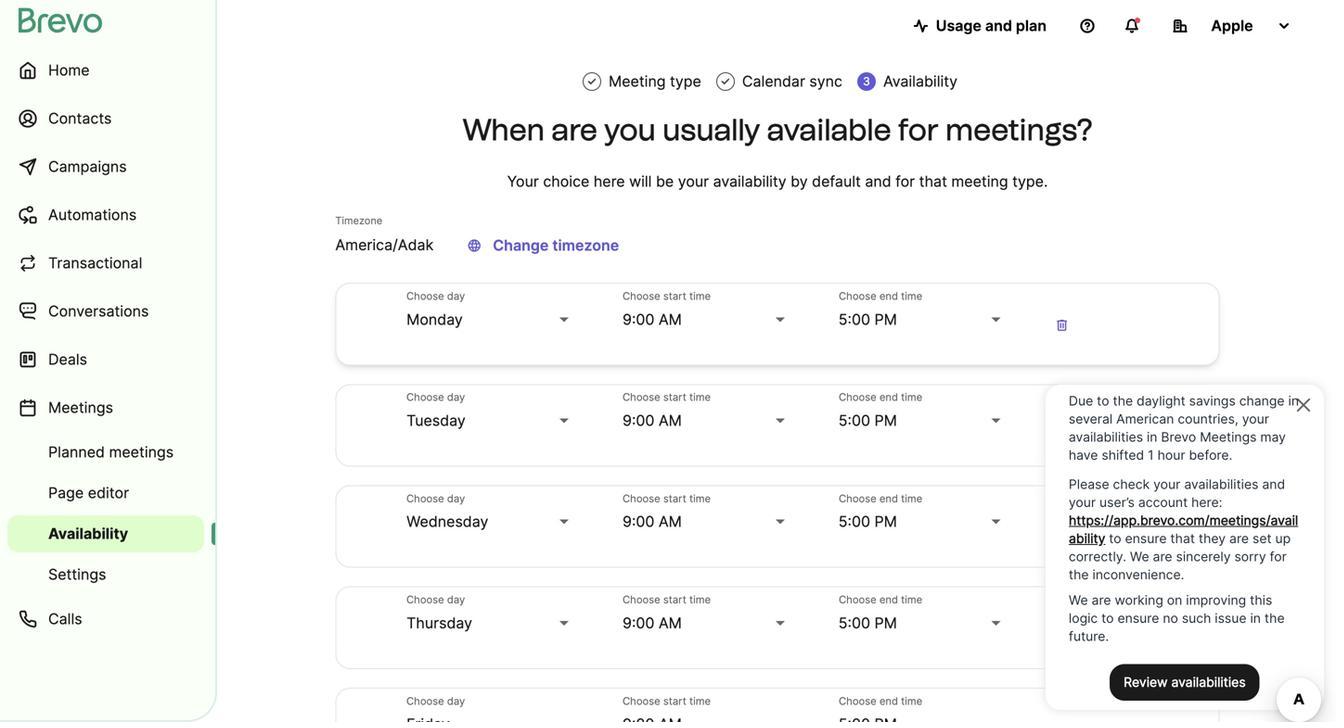 Task type: locate. For each thing, give the bounding box(es) containing it.
5:00 pm field for wednesday
[[839, 511, 1005, 534]]

1 vertical spatial and
[[865, 173, 891, 191]]

0 horizontal spatial and
[[865, 173, 891, 191]]

9:00 for wednesday
[[623, 513, 654, 531]]

delete button for thursday
[[1044, 610, 1081, 647]]

delete button for monday
[[1044, 306, 1081, 343]]

2 5:00 from the top
[[839, 412, 870, 430]]

type
[[670, 72, 701, 90]]

usage and plan button
[[899, 7, 1061, 45]]

1 horizontal spatial and
[[985, 17, 1012, 35]]

Friday field
[[407, 714, 572, 723]]

9:00
[[623, 311, 654, 329], [623, 412, 654, 430], [623, 513, 654, 531], [623, 615, 654, 633]]

contacts link
[[7, 96, 204, 141]]

1 pm from the top
[[874, 311, 897, 329]]

availability
[[713, 173, 786, 191]]

4 9:00 from the top
[[623, 615, 654, 633]]

am
[[659, 311, 682, 329], [659, 412, 682, 430], [659, 513, 682, 531], [659, 615, 682, 633]]

conversations
[[48, 302, 149, 321]]

you
[[604, 112, 656, 148]]

0 horizontal spatial availability
[[48, 525, 128, 543]]

no color image
[[720, 75, 731, 88]]

delete
[[1055, 317, 1069, 334], [1055, 418, 1069, 436], [1055, 519, 1069, 537], [1055, 621, 1069, 638]]

2 9:00 from the top
[[623, 412, 654, 430]]

remove range image for monday
[[1051, 314, 1073, 337]]

2 delete from the top
[[1055, 418, 1069, 436]]

availability
[[883, 72, 958, 90], [48, 525, 128, 543]]

and left plan
[[985, 17, 1012, 35]]

1 9:00 am from the top
[[623, 311, 682, 329]]

1 am from the top
[[659, 311, 682, 329]]

timezone
[[335, 215, 382, 227]]

1 remove range image from the top
[[1051, 314, 1073, 337]]

apple button
[[1158, 7, 1306, 45]]

4 5:00 from the top
[[839, 615, 870, 633]]

2 9:00 am field from the top
[[623, 410, 789, 432]]

5:00 pm
[[839, 311, 897, 329], [839, 412, 897, 430], [839, 513, 897, 531], [839, 615, 897, 633]]

3 5:00 from the top
[[839, 513, 870, 531]]

3 pm from the top
[[874, 513, 897, 531]]

contacts
[[48, 109, 112, 128]]

check right type
[[720, 75, 731, 88]]

campaigns
[[48, 158, 127, 176]]

delete button
[[1044, 306, 1081, 343], [1044, 407, 1081, 444], [1044, 509, 1081, 546], [1044, 610, 1081, 647]]

5:00 pm field for tuesday
[[839, 410, 1005, 432]]

3 delete button from the top
[[1044, 509, 1081, 546]]

4 pm from the top
[[874, 615, 897, 633]]

1 9:00 from the top
[[623, 311, 654, 329]]

4 remove range image from the top
[[1051, 618, 1073, 641]]

availability down page editor in the bottom of the page
[[48, 525, 128, 543]]

4 delete from the top
[[1055, 621, 1069, 638]]

1 delete button from the top
[[1044, 306, 1081, 343]]

am for thursday
[[659, 615, 682, 633]]

change
[[493, 237, 549, 255]]

page
[[48, 484, 84, 502]]

page editor
[[48, 484, 129, 502]]

5:00 pm field for thursday
[[839, 613, 1005, 635]]

4 9:00 am field from the top
[[623, 613, 789, 635]]

pm for monday
[[874, 311, 897, 329]]

meetings
[[48, 399, 113, 417]]

wednesday
[[407, 513, 488, 531]]

delete for monday
[[1055, 317, 1069, 334]]

1 delete from the top
[[1055, 317, 1069, 334]]

pm
[[874, 311, 897, 329], [874, 412, 897, 430], [874, 513, 897, 531], [874, 615, 897, 633]]

2 remove range image from the top
[[1051, 416, 1073, 438]]

planned
[[48, 444, 105, 462]]

1 5:00 pm from the top
[[839, 311, 897, 329]]

meeting type
[[609, 72, 701, 90]]

1 5:00 from the top
[[839, 311, 870, 329]]

meetings?
[[946, 112, 1093, 148]]

check for calendar
[[720, 75, 731, 88]]

delete for thursday
[[1055, 621, 1069, 638]]

for up that on the top
[[898, 112, 939, 148]]

1 9:00 am field from the top
[[623, 309, 789, 331]]

be
[[656, 173, 674, 191]]

9:00 for monday
[[623, 311, 654, 329]]

0 vertical spatial availability
[[883, 72, 958, 90]]

1 vertical spatial availability
[[48, 525, 128, 543]]

5:00 PM field
[[839, 309, 1005, 331], [839, 410, 1005, 432], [839, 511, 1005, 534], [839, 613, 1005, 635], [839, 714, 1005, 723]]

campaigns link
[[7, 145, 204, 189]]

meetings
[[109, 444, 174, 462]]

when
[[462, 112, 545, 148]]

usage
[[936, 17, 982, 35]]

2 5:00 pm field from the top
[[839, 410, 1005, 432]]

3 9:00 am from the top
[[623, 513, 682, 531]]

remove range image for tuesday
[[1051, 416, 1073, 438]]

no color image
[[586, 75, 598, 88]]

9:00 am
[[623, 311, 682, 329], [623, 412, 682, 430], [623, 513, 682, 531], [623, 615, 682, 633]]

4 9:00 am from the top
[[623, 615, 682, 633]]

3 delete from the top
[[1055, 519, 1069, 537]]

0 horizontal spatial check
[[586, 75, 598, 88]]

for left that on the top
[[896, 173, 915, 191]]

5:00 for wednesday
[[839, 513, 870, 531]]

for
[[898, 112, 939, 148], [896, 173, 915, 191]]

9:00 for thursday
[[623, 615, 654, 633]]

0 vertical spatial and
[[985, 17, 1012, 35]]

and
[[985, 17, 1012, 35], [865, 173, 891, 191]]

2 am from the top
[[659, 412, 682, 430]]

3 remove range image from the top
[[1051, 517, 1073, 539]]

9:00 AM field
[[623, 309, 789, 331], [623, 410, 789, 432], [623, 511, 789, 534], [623, 613, 789, 635], [623, 714, 789, 723]]

5:00 for tuesday
[[839, 412, 870, 430]]

1 horizontal spatial availability
[[883, 72, 958, 90]]

2 pm from the top
[[874, 412, 897, 430]]

delete for tuesday
[[1055, 418, 1069, 436]]

2 5:00 pm from the top
[[839, 412, 897, 430]]

2 delete button from the top
[[1044, 407, 1081, 444]]

deals
[[48, 351, 87, 369]]

3 9:00 am field from the top
[[623, 511, 789, 534]]

usage and plan
[[936, 17, 1047, 35]]

home
[[48, 61, 90, 79]]

2 check from the left
[[720, 75, 731, 88]]

1 check from the left
[[586, 75, 598, 88]]

availability link
[[7, 516, 204, 553]]

3 5:00 pm from the top
[[839, 513, 897, 531]]

4 delete button from the top
[[1044, 610, 1081, 647]]

settings link
[[7, 557, 204, 594]]

and right default on the right top of the page
[[865, 173, 891, 191]]

5:00
[[839, 311, 870, 329], [839, 412, 870, 430], [839, 513, 870, 531], [839, 615, 870, 633]]

automations
[[48, 206, 137, 224]]

automations link
[[7, 193, 204, 238]]

2 9:00 am from the top
[[623, 412, 682, 430]]

4 am from the top
[[659, 615, 682, 633]]

meeting
[[609, 72, 666, 90]]

5 5:00 pm field from the top
[[839, 714, 1005, 723]]

check
[[586, 75, 598, 88], [720, 75, 731, 88]]

1 horizontal spatial check
[[720, 75, 731, 88]]

tuesday
[[407, 412, 466, 430]]

Wednesday field
[[407, 511, 572, 534]]

check left meeting
[[586, 75, 598, 88]]

Thursday field
[[407, 613, 572, 635]]

default
[[812, 173, 861, 191]]

here
[[594, 173, 625, 191]]

pm for thursday
[[874, 615, 897, 633]]

calls
[[48, 611, 82, 629]]

deals link
[[7, 338, 204, 382]]

3 am from the top
[[659, 513, 682, 531]]

9:00 am for tuesday
[[623, 412, 682, 430]]

remove range image
[[1051, 314, 1073, 337], [1051, 416, 1073, 438], [1051, 517, 1073, 539], [1051, 618, 1073, 641], [1051, 720, 1073, 723]]

4 5:00 pm from the top
[[839, 615, 897, 633]]

planned meetings
[[48, 444, 174, 462]]

1 5:00 pm field from the top
[[839, 309, 1005, 331]]

meetings link
[[7, 386, 204, 431]]

pm for tuesday
[[874, 412, 897, 430]]

availability right 3
[[883, 72, 958, 90]]

type.
[[1012, 173, 1048, 191]]

3 5:00 pm field from the top
[[839, 511, 1005, 534]]

calls link
[[7, 598, 204, 642]]

3 9:00 from the top
[[623, 513, 654, 531]]

4 5:00 pm field from the top
[[839, 613, 1005, 635]]

9:00 am field for tuesday
[[623, 410, 789, 432]]



Task type: describe. For each thing, give the bounding box(es) containing it.
your
[[678, 173, 709, 191]]

5 remove range image from the top
[[1051, 720, 1073, 723]]

5:00 pm field for monday
[[839, 309, 1005, 331]]

Monday field
[[407, 309, 572, 331]]

am for tuesday
[[659, 412, 682, 430]]

am for monday
[[659, 311, 682, 329]]

sync
[[809, 72, 842, 90]]

america/adak
[[335, 236, 434, 254]]

monday
[[407, 311, 463, 329]]

1 vertical spatial for
[[896, 173, 915, 191]]

remove range image for thursday
[[1051, 618, 1073, 641]]

9:00 am field for monday
[[623, 309, 789, 331]]

calendar
[[742, 72, 805, 90]]

usually
[[662, 112, 760, 148]]

pm for wednesday
[[874, 513, 897, 531]]

choice
[[543, 173, 589, 191]]

your choice here will be your availability by default and for that meeting type.
[[507, 173, 1048, 191]]

delete button for tuesday
[[1044, 407, 1081, 444]]

will
[[629, 173, 652, 191]]

transactional link
[[7, 241, 204, 286]]

5:00 for monday
[[839, 311, 870, 329]]

timezone
[[552, 237, 619, 255]]

delete button for wednesday
[[1044, 509, 1081, 546]]

9:00 am field for wednesday
[[623, 511, 789, 534]]

planned meetings link
[[7, 434, 204, 471]]

editor
[[88, 484, 129, 502]]

check for meeting
[[586, 75, 598, 88]]

Tuesday field
[[407, 410, 572, 432]]

am for wednesday
[[659, 513, 682, 531]]

by
[[791, 173, 808, 191]]

are
[[551, 112, 598, 148]]

9:00 am field for thursday
[[623, 613, 789, 635]]

available
[[767, 112, 891, 148]]

5:00 pm for tuesday
[[839, 412, 897, 430]]

delete for wednesday
[[1055, 519, 1069, 537]]

5:00 pm for monday
[[839, 311, 897, 329]]

left image
[[463, 235, 486, 257]]

remove range image for wednesday
[[1051, 517, 1073, 539]]

home link
[[7, 48, 204, 93]]

5:00 pm for wednesday
[[839, 513, 897, 531]]

5 9:00 am field from the top
[[623, 714, 789, 723]]

plan
[[1016, 17, 1047, 35]]

and inside button
[[985, 17, 1012, 35]]

9:00 am for thursday
[[623, 615, 682, 633]]

language
[[467, 237, 482, 255]]

meeting
[[951, 173, 1008, 191]]

calendar sync
[[742, 72, 842, 90]]

thursday
[[407, 615, 472, 633]]

that
[[919, 173, 947, 191]]

change timezone
[[493, 237, 619, 255]]

settings
[[48, 566, 106, 584]]

conversations link
[[7, 289, 204, 334]]

when are you usually available for meetings?
[[462, 112, 1093, 148]]

9:00 for tuesday
[[623, 412, 654, 430]]

0 vertical spatial for
[[898, 112, 939, 148]]

9:00 am for wednesday
[[623, 513, 682, 531]]

page editor link
[[7, 475, 204, 512]]

apple
[[1211, 17, 1253, 35]]

5:00 pm for thursday
[[839, 615, 897, 633]]

transactional
[[48, 254, 142, 272]]

your
[[507, 173, 539, 191]]

9:00 am for monday
[[623, 311, 682, 329]]

5:00 for thursday
[[839, 615, 870, 633]]

3
[[863, 75, 870, 88]]



Task type: vqa. For each thing, say whether or not it's contained in the screenshot.
Usage and plan button
yes



